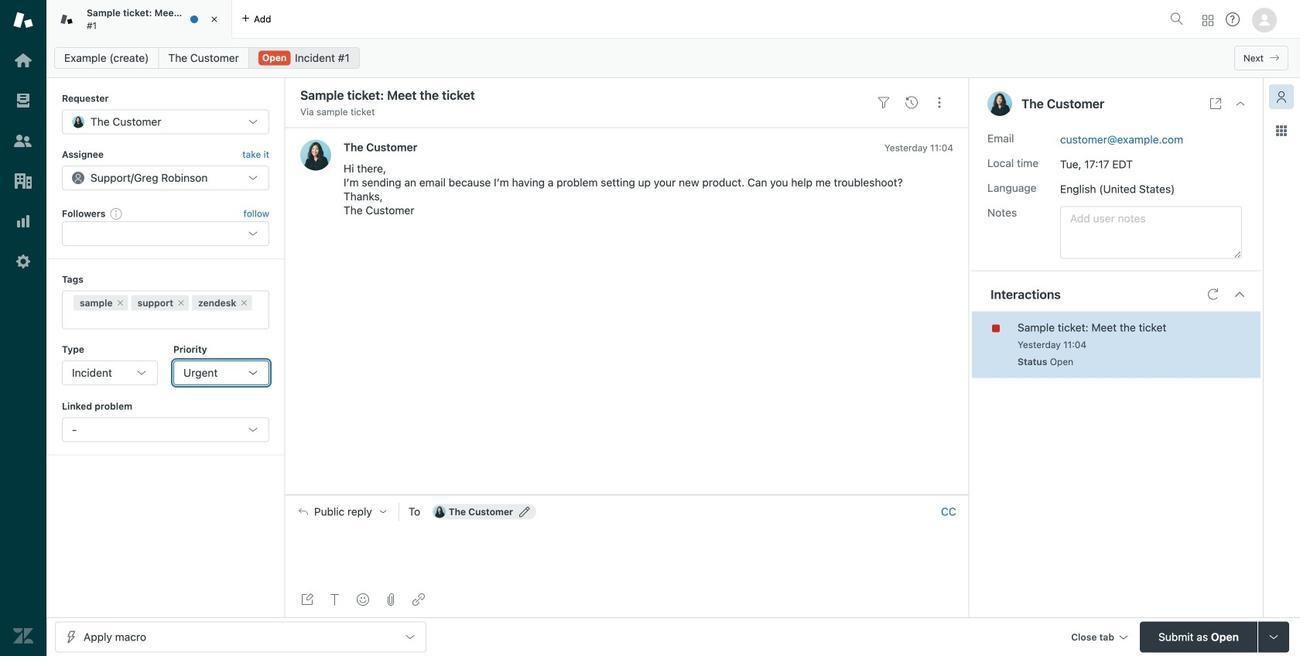 Task type: locate. For each thing, give the bounding box(es) containing it.
view more details image
[[1210, 98, 1222, 110]]

0 horizontal spatial close image
[[207, 12, 222, 27]]

apps image
[[1275, 125, 1288, 137]]

edit user image
[[519, 507, 530, 517]]

0 vertical spatial close image
[[207, 12, 222, 27]]

info on adding followers image
[[110, 207, 123, 220]]

hide composer image
[[621, 489, 633, 501]]

format text image
[[329, 594, 341, 606]]

2 remove image from the left
[[239, 298, 249, 308]]

remove image left remove icon
[[116, 298, 125, 308]]

add link (cmd k) image
[[412, 594, 425, 606]]

avatar image
[[300, 140, 331, 171]]

tab
[[46, 0, 232, 39]]

0 vertical spatial yesterday 11:04 text field
[[884, 142, 953, 153]]

views image
[[13, 91, 33, 111]]

displays possible ticket submission types image
[[1268, 631, 1280, 643]]

add attachment image
[[385, 594, 397, 606]]

reporting image
[[13, 211, 33, 231]]

0 horizontal spatial remove image
[[116, 298, 125, 308]]

1 vertical spatial yesterday 11:04 text field
[[1018, 339, 1087, 350]]

customer@example.com image
[[433, 506, 446, 518]]

close image
[[207, 12, 222, 27], [1234, 98, 1247, 110]]

main element
[[0, 0, 46, 656]]

user image
[[987, 91, 1012, 116]]

1 vertical spatial close image
[[1234, 98, 1247, 110]]

remove image
[[116, 298, 125, 308], [239, 298, 249, 308]]

insert emojis image
[[357, 594, 369, 606]]

Yesterday 11:04 text field
[[884, 142, 953, 153], [1018, 339, 1087, 350]]

1 horizontal spatial remove image
[[239, 298, 249, 308]]

get help image
[[1226, 12, 1240, 26]]

Add user notes text field
[[1060, 206, 1242, 259]]

remove image right remove icon
[[239, 298, 249, 308]]



Task type: vqa. For each thing, say whether or not it's contained in the screenshot.
'Hide panel views' 'icon'
no



Task type: describe. For each thing, give the bounding box(es) containing it.
ticket actions image
[[933, 97, 946, 109]]

remove image
[[176, 298, 186, 308]]

1 horizontal spatial close image
[[1234, 98, 1247, 110]]

organizations image
[[13, 171, 33, 191]]

close image inside tabs 'tab list'
[[207, 12, 222, 27]]

admin image
[[13, 252, 33, 272]]

draft mode image
[[301, 594, 313, 606]]

zendesk image
[[13, 626, 33, 646]]

get started image
[[13, 50, 33, 70]]

zendesk support image
[[13, 10, 33, 30]]

Subject field
[[297, 86, 867, 104]]

0 horizontal spatial yesterday 11:04 text field
[[884, 142, 953, 153]]

secondary element
[[46, 43, 1300, 74]]

filter image
[[878, 97, 890, 109]]

tabs tab list
[[46, 0, 1164, 39]]

customer context image
[[1275, 91, 1288, 103]]

zendesk products image
[[1203, 15, 1213, 26]]

1 remove image from the left
[[116, 298, 125, 308]]

1 horizontal spatial yesterday 11:04 text field
[[1018, 339, 1087, 350]]

events image
[[905, 97, 918, 109]]

customers image
[[13, 131, 33, 151]]



